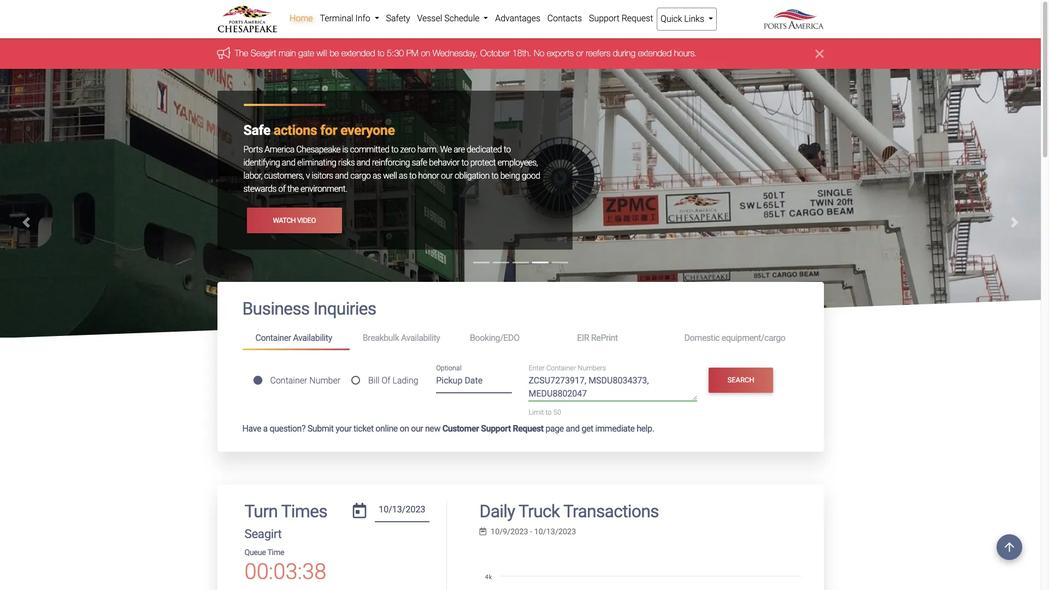 Task type: vqa. For each thing, say whether or not it's contained in the screenshot.
"being"
yes



Task type: describe. For each thing, give the bounding box(es) containing it.
isitors
[[312, 171, 333, 181]]

environment.
[[301, 184, 348, 194]]

to inside alert
[[378, 48, 385, 58]]

terminal info
[[320, 13, 373, 24]]

breakbulk availability link
[[350, 329, 457, 349]]

turn
[[245, 501, 278, 522]]

eir reprint
[[578, 333, 618, 344]]

schedule
[[445, 13, 480, 24]]

america
[[265, 145, 295, 155]]

labor,
[[244, 171, 262, 181]]

container for container availability
[[256, 333, 291, 344]]

50
[[554, 409, 562, 417]]

safety link
[[383, 8, 414, 30]]

immediate
[[596, 424, 635, 434]]

1 vertical spatial container
[[547, 364, 576, 372]]

the seagirt main gate will be extended to 5:30 pm on wednesday, october 18th.  no exports or reefers during extended hours. alert
[[0, 38, 1042, 69]]

zero
[[400, 145, 416, 155]]

to left zero
[[391, 145, 399, 155]]

links
[[685, 14, 705, 24]]

terminal
[[320, 13, 354, 24]]

00:03:38 main content
[[209, 282, 833, 591]]

safe
[[412, 158, 427, 168]]

transactions
[[564, 501, 659, 522]]

of
[[278, 184, 286, 194]]

bill of lading
[[369, 376, 419, 386]]

on inside the seagirt main gate will be extended to 5:30 pm on wednesday, october 18th.  no exports or reefers during extended hours. alert
[[421, 48, 431, 58]]

the seagirt main gate will be extended to 5:30 pm on wednesday, october 18th.  no exports or reefers during extended hours. link
[[235, 48, 698, 58]]

to left being
[[492, 171, 499, 181]]

obligation
[[455, 171, 490, 181]]

reinforcing
[[372, 158, 410, 168]]

info
[[356, 13, 371, 24]]

10/9/2023
[[491, 528, 529, 537]]

have
[[243, 424, 261, 434]]

eir
[[578, 333, 590, 344]]

eir reprint link
[[564, 329, 672, 349]]

go to top image
[[997, 535, 1023, 561]]

availability for container availability
[[293, 333, 332, 344]]

domestic
[[685, 333, 720, 344]]

page
[[546, 424, 564, 434]]

turn times
[[245, 501, 327, 522]]

hours.
[[675, 48, 698, 58]]

identifying
[[244, 158, 280, 168]]

reprint
[[592, 333, 618, 344]]

protect
[[471, 158, 496, 168]]

or
[[577, 48, 584, 58]]

cargo
[[351, 171, 371, 181]]

0 vertical spatial support
[[589, 13, 620, 24]]

queue time 00:03:38
[[245, 548, 327, 585]]

breakbulk availability
[[363, 333, 440, 344]]

enter
[[529, 364, 545, 372]]

booking/edo
[[470, 333, 520, 344]]

time
[[268, 548, 284, 558]]

2 extended from the left
[[638, 48, 672, 58]]

vessel schedule
[[417, 13, 482, 24]]

help.
[[637, 424, 655, 434]]

container number
[[270, 376, 341, 386]]

times
[[281, 501, 327, 522]]

home
[[290, 13, 313, 24]]

container availability link
[[243, 329, 350, 350]]

committed
[[350, 145, 390, 155]]

have a question? submit your ticket online on our new customer support request page and get immediate help.
[[243, 424, 655, 434]]

october
[[481, 48, 510, 58]]

eliminating
[[297, 158, 337, 168]]

risks
[[338, 158, 355, 168]]

none text field inside 00:03:38 main content
[[375, 501, 430, 523]]

ticket
[[354, 424, 374, 434]]

customer support request link
[[443, 424, 544, 434]]

on inside 00:03:38 main content
[[400, 424, 409, 434]]

vessel schedule link
[[414, 8, 492, 30]]

harm.
[[418, 145, 439, 155]]

seagirt inside 00:03:38 main content
[[245, 527, 282, 541]]

wednesday,
[[433, 48, 478, 58]]

request inside 00:03:38 main content
[[513, 424, 544, 434]]

pm
[[407, 48, 419, 58]]

00:03:38
[[245, 559, 327, 585]]

advantages
[[496, 13, 541, 24]]

ports
[[244, 145, 263, 155]]

honor
[[418, 171, 439, 181]]

Optional text field
[[436, 372, 513, 394]]

to up employees,
[[504, 145, 511, 155]]

search button
[[709, 368, 774, 393]]

the seagirt main gate will be extended to 5:30 pm on wednesday, october 18th.  no exports or reefers during extended hours.
[[235, 48, 698, 58]]

and up cargo
[[357, 158, 370, 168]]

to down are
[[462, 158, 469, 168]]

main
[[279, 48, 296, 58]]

are
[[454, 145, 465, 155]]

contacts
[[548, 13, 582, 24]]

good
[[522, 171, 541, 181]]

bill
[[369, 376, 380, 386]]

our inside 00:03:38 main content
[[411, 424, 423, 434]]

safe actions for everyone
[[244, 123, 395, 139]]

a
[[263, 424, 268, 434]]

will
[[317, 48, 327, 58]]



Task type: locate. For each thing, give the bounding box(es) containing it.
question?
[[270, 424, 306, 434]]

the
[[235, 48, 248, 58]]

of
[[382, 376, 391, 386]]

1 horizontal spatial extended
[[638, 48, 672, 58]]

the
[[288, 184, 299, 194]]

10/9/2023 - 10/13/2023
[[491, 528, 576, 537]]

availability
[[293, 333, 332, 344], [401, 333, 440, 344]]

limit to 50
[[529, 409, 562, 417]]

exports
[[547, 48, 574, 58]]

get
[[582, 424, 594, 434]]

on right pm
[[421, 48, 431, 58]]

1 availability from the left
[[293, 333, 332, 344]]

numbers
[[578, 364, 607, 372]]

submit
[[308, 424, 334, 434]]

as left well
[[373, 171, 381, 181]]

container left number
[[270, 376, 308, 386]]

we
[[440, 145, 452, 155]]

None text field
[[375, 501, 430, 523]]

new
[[425, 424, 441, 434]]

container down business
[[256, 333, 291, 344]]

1 vertical spatial support
[[481, 424, 511, 434]]

1 horizontal spatial as
[[399, 171, 408, 181]]

and left the get on the right bottom
[[566, 424, 580, 434]]

2 as from the left
[[399, 171, 408, 181]]

our
[[441, 171, 453, 181], [411, 424, 423, 434]]

and
[[282, 158, 296, 168], [357, 158, 370, 168], [335, 171, 349, 181], [566, 424, 580, 434]]

seagirt inside alert
[[251, 48, 276, 58]]

employees,
[[498, 158, 538, 168]]

business
[[243, 299, 310, 320]]

lading
[[393, 376, 419, 386]]

1 vertical spatial our
[[411, 424, 423, 434]]

to
[[378, 48, 385, 58], [391, 145, 399, 155], [504, 145, 511, 155], [462, 158, 469, 168], [410, 171, 417, 181], [492, 171, 499, 181], [546, 409, 552, 417]]

to left 5:30 in the left top of the page
[[378, 48, 385, 58]]

1 vertical spatial request
[[513, 424, 544, 434]]

booking/edo link
[[457, 329, 564, 349]]

daily truck transactions
[[480, 501, 659, 522]]

inquiries
[[314, 299, 376, 320]]

customers,
[[264, 171, 304, 181]]

our left new
[[411, 424, 423, 434]]

behavior
[[429, 158, 460, 168]]

0 vertical spatial container
[[256, 333, 291, 344]]

2 availability from the left
[[401, 333, 440, 344]]

contacts link
[[544, 8, 586, 30]]

extended
[[342, 48, 375, 58], [638, 48, 672, 58]]

reefers
[[586, 48, 611, 58]]

during
[[613, 48, 636, 58]]

your
[[336, 424, 352, 434]]

extended right during at the top
[[638, 48, 672, 58]]

watch video link
[[247, 208, 342, 233]]

safety image
[[0, 69, 1042, 519]]

5:30
[[387, 48, 404, 58]]

1 vertical spatial seagirt
[[245, 527, 282, 541]]

availability for breakbulk availability
[[401, 333, 440, 344]]

calendar day image
[[353, 503, 367, 519]]

stewards
[[244, 184, 277, 194]]

and down risks
[[335, 171, 349, 181]]

dedicated
[[467, 145, 502, 155]]

domestic equipment/cargo
[[685, 333, 786, 344]]

business inquiries
[[243, 299, 376, 320]]

to left the 50 on the right bottom of page
[[546, 409, 552, 417]]

calendar week image
[[480, 528, 487, 536]]

1 as from the left
[[373, 171, 381, 181]]

0 horizontal spatial extended
[[342, 48, 375, 58]]

0 horizontal spatial as
[[373, 171, 381, 181]]

advantages link
[[492, 8, 544, 30]]

1 horizontal spatial our
[[441, 171, 453, 181]]

search
[[728, 376, 755, 384]]

2 vertical spatial container
[[270, 376, 308, 386]]

well
[[383, 171, 397, 181]]

v
[[306, 171, 310, 181]]

as right well
[[399, 171, 408, 181]]

1 horizontal spatial support
[[589, 13, 620, 24]]

equipment/cargo
[[722, 333, 786, 344]]

request left the quick
[[622, 13, 654, 24]]

our inside ports america chesapeake is committed to zero harm. we are dedicated to identifying and                         eliminating risks and reinforcing safe behavior to protect employees, labor, customers, v                         isitors and cargo as well as to honor our obligation to being good stewards of the environment.
[[441, 171, 453, 181]]

0 horizontal spatial availability
[[293, 333, 332, 344]]

vessel
[[417, 13, 443, 24]]

online
[[376, 424, 398, 434]]

0 horizontal spatial request
[[513, 424, 544, 434]]

optional
[[436, 364, 462, 372]]

seagirt up queue
[[245, 527, 282, 541]]

container right enter
[[547, 364, 576, 372]]

daily
[[480, 501, 515, 522]]

quick links link
[[657, 8, 718, 31]]

0 vertical spatial request
[[622, 13, 654, 24]]

gate
[[299, 48, 314, 58]]

0 vertical spatial seagirt
[[251, 48, 276, 58]]

on right online
[[400, 424, 409, 434]]

0 horizontal spatial on
[[400, 424, 409, 434]]

queue
[[245, 548, 266, 558]]

0 horizontal spatial our
[[411, 424, 423, 434]]

1 horizontal spatial on
[[421, 48, 431, 58]]

container for container number
[[270, 376, 308, 386]]

10/13/2023
[[535, 528, 576, 537]]

support right customer
[[481, 424, 511, 434]]

1 vertical spatial on
[[400, 424, 409, 434]]

support request link
[[586, 8, 657, 30]]

0 horizontal spatial support
[[481, 424, 511, 434]]

support up reefers
[[589, 13, 620, 24]]

close image
[[816, 47, 824, 60]]

to inside 00:03:38 main content
[[546, 409, 552, 417]]

on
[[421, 48, 431, 58], [400, 424, 409, 434]]

home link
[[286, 8, 317, 30]]

domestic equipment/cargo link
[[672, 329, 799, 349]]

actions
[[274, 123, 317, 139]]

availability down business inquiries at the left bottom of page
[[293, 333, 332, 344]]

request down the limit
[[513, 424, 544, 434]]

availability right breakbulk
[[401, 333, 440, 344]]

our down behavior
[[441, 171, 453, 181]]

and inside 00:03:38 main content
[[566, 424, 580, 434]]

chesapeake
[[297, 145, 341, 155]]

1 horizontal spatial request
[[622, 13, 654, 24]]

seagirt
[[251, 48, 276, 58], [245, 527, 282, 541]]

extended right be
[[342, 48, 375, 58]]

0 vertical spatial our
[[441, 171, 453, 181]]

safe
[[244, 123, 271, 139]]

request
[[622, 13, 654, 24], [513, 424, 544, 434]]

0 vertical spatial on
[[421, 48, 431, 58]]

ports america chesapeake is committed to zero harm. we are dedicated to identifying and                         eliminating risks and reinforcing safe behavior to protect employees, labor, customers, v                         isitors and cargo as well as to honor our obligation to being good stewards of the environment.
[[244, 145, 541, 194]]

1 extended from the left
[[342, 48, 375, 58]]

and up customers,
[[282, 158, 296, 168]]

support inside 00:03:38 main content
[[481, 424, 511, 434]]

18th.
[[513, 48, 532, 58]]

video
[[297, 216, 316, 225]]

Enter Container Numbers text field
[[529, 375, 698, 402]]

watch
[[273, 216, 296, 225]]

enter container numbers
[[529, 364, 607, 372]]

to down safe on the top
[[410, 171, 417, 181]]

safety
[[386, 13, 410, 24]]

container availability
[[256, 333, 332, 344]]

breakbulk
[[363, 333, 399, 344]]

for
[[321, 123, 338, 139]]

1 horizontal spatial availability
[[401, 333, 440, 344]]

seagirt right the
[[251, 48, 276, 58]]

bullhorn image
[[217, 47, 235, 59]]

quick links
[[661, 14, 707, 24]]



